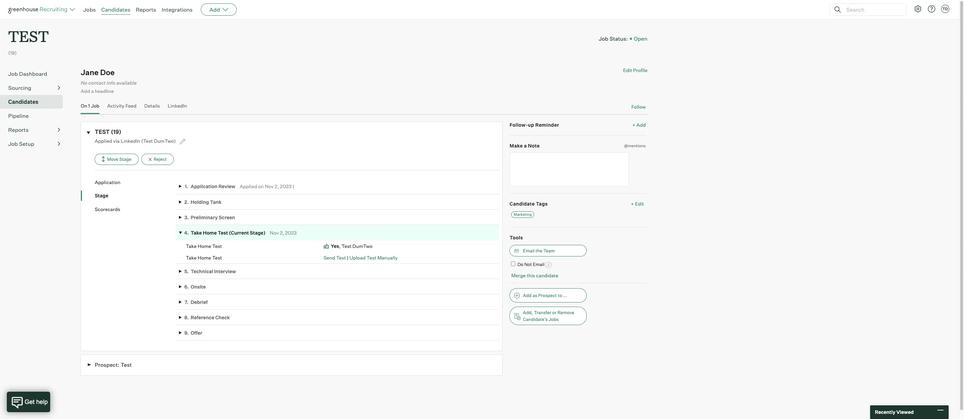 Task type: vqa. For each thing, say whether or not it's contained in the screenshot.
2nd Paste from the top of the page
no



Task type: describe. For each thing, give the bounding box(es) containing it.
send
[[324, 255, 335, 260]]

details
[[144, 103, 160, 109]]

td button
[[940, 3, 951, 14]]

0 vertical spatial home
[[203, 230, 217, 236]]

merge
[[511, 273, 526, 278]]

job status:
[[599, 35, 628, 42]]

transfer
[[534, 310, 551, 315]]

1 vertical spatial reports link
[[8, 126, 60, 134]]

yes image
[[324, 243, 329, 250]]

job for job setup
[[8, 140, 18, 147]]

1 vertical spatial email
[[533, 262, 544, 267]]

1 vertical spatial candidates link
[[8, 98, 60, 106]]

0 vertical spatial 2,
[[275, 183, 279, 189]]

details link
[[144, 103, 160, 113]]

candidate
[[510, 201, 535, 207]]

add inside button
[[523, 293, 532, 298]]

9.
[[184, 330, 189, 336]]

test right the prospect:
[[121, 361, 132, 368]]

activity feed
[[107, 103, 137, 109]]

upload test manually link
[[349, 255, 398, 260]]

0 vertical spatial reports
[[136, 6, 156, 13]]

headline
[[95, 88, 114, 94]]

add as prospect to ... button
[[510, 288, 587, 302]]

applied via linkedin (test dumtwo)
[[95, 138, 177, 144]]

test for test (19)
[[95, 129, 110, 135]]

1 vertical spatial |
[[347, 255, 348, 260]]

1 vertical spatial stage
[[95, 193, 108, 199]]

candidate tags
[[510, 201, 548, 207]]

follow link
[[631, 103, 646, 110]]

5. technical interview
[[184, 268, 236, 274]]

6. onsite
[[184, 284, 206, 289]]

0 vertical spatial reports link
[[136, 6, 156, 13]]

not
[[524, 262, 532, 267]]

screen
[[219, 214, 235, 220]]

activity feed link
[[107, 103, 137, 113]]

7. debrief
[[185, 299, 208, 305]]

tools
[[510, 235, 523, 240]]

test up 5. technical interview
[[212, 255, 222, 260]]

Do Not Email checkbox
[[511, 262, 515, 266]]

test (19)
[[95, 129, 121, 135]]

marketing link
[[511, 211, 534, 218]]

via
[[113, 138, 120, 144]]

review
[[218, 183, 235, 189]]

application link
[[95, 179, 176, 186]]

open
[[634, 35, 647, 42]]

remove
[[557, 310, 574, 315]]

a inside jane doe no contact info available add a headline
[[91, 88, 94, 94]]

1 vertical spatial nov
[[270, 230, 279, 236]]

2 vertical spatial take
[[186, 255, 197, 260]]

up
[[528, 122, 534, 128]]

prospect: test link
[[81, 355, 503, 376]]

edit profile
[[623, 67, 647, 73]]

job for job dashboard
[[8, 70, 18, 77]]

do not email
[[517, 262, 544, 267]]

move
[[107, 156, 118, 162]]

add, transfer or remove candidate's jobs button
[[510, 307, 587, 325]]

0 vertical spatial 2023
[[280, 183, 292, 189]]

contact
[[88, 80, 106, 86]]

nov 2, 2023
[[270, 230, 297, 236]]

2 take home test from the top
[[186, 255, 222, 260]]

0 vertical spatial take
[[191, 230, 202, 236]]

1. application review applied on  nov 2, 2023 |
[[185, 183, 294, 189]]

on 1 job link
[[81, 103, 99, 113]]

edit profile link
[[623, 67, 647, 73]]

stage link
[[95, 192, 176, 199]]

,
[[339, 243, 341, 249]]

+ edit link
[[629, 199, 646, 208]]

integrations
[[162, 6, 193, 13]]

email the team
[[523, 248, 555, 253]]

2. holding tank
[[184, 199, 222, 205]]

1 horizontal spatial linkedin
[[168, 103, 187, 109]]

1 horizontal spatial candidates link
[[101, 6, 130, 13]]

recently
[[875, 409, 895, 415]]

2.
[[184, 199, 189, 205]]

job setup link
[[8, 140, 60, 148]]

email inside button
[[523, 248, 535, 253]]

upload
[[349, 255, 366, 260]]

+ edit
[[631, 201, 644, 207]]

1
[[88, 103, 90, 109]]

team
[[543, 248, 555, 253]]

dumtwo)
[[154, 138, 176, 144]]

0 horizontal spatial application
[[95, 179, 120, 185]]

send test link
[[324, 255, 346, 260]]

info
[[107, 80, 115, 86]]

marketing
[[514, 212, 532, 217]]

send test | upload test manually
[[324, 255, 398, 260]]

0 horizontal spatial linkedin
[[121, 138, 140, 144]]

add, transfer or remove candidate's jobs
[[523, 310, 574, 322]]

dumtwo
[[352, 243, 372, 249]]

on
[[81, 103, 87, 109]]

setup
[[19, 140, 34, 147]]

scorecards link
[[95, 206, 176, 213]]

add inside jane doe no contact info available add a headline
[[81, 88, 90, 94]]

td
[[943, 6, 948, 11]]

1 vertical spatial 2,
[[280, 230, 284, 236]]



Task type: locate. For each thing, give the bounding box(es) containing it.
feed
[[125, 103, 137, 109]]

1 take home test from the top
[[186, 243, 222, 249]]

make
[[510, 143, 523, 148]]

0 vertical spatial jobs
[[83, 6, 96, 13]]

(current
[[229, 230, 249, 236]]

technical
[[191, 268, 213, 274]]

1 horizontal spatial reports
[[136, 6, 156, 13]]

add
[[209, 6, 220, 13], [81, 88, 90, 94], [636, 122, 646, 128], [523, 293, 532, 298]]

job for job status:
[[599, 35, 608, 42]]

stage inside button
[[119, 156, 131, 162]]

8. reference check
[[184, 314, 230, 320]]

merge this candidate link
[[511, 273, 558, 278]]

debrief
[[191, 299, 208, 305]]

1 horizontal spatial jobs
[[549, 316, 559, 322]]

0 horizontal spatial reports
[[8, 126, 29, 133]]

linkedin right via on the left of the page
[[121, 138, 140, 144]]

nov right the stage)
[[270, 230, 279, 236]]

jane doe no contact info available add a headline
[[81, 68, 137, 94]]

0 horizontal spatial candidates
[[8, 98, 38, 105]]

take up 5.
[[186, 255, 197, 260]]

1 vertical spatial 2023
[[285, 230, 297, 236]]

test link
[[8, 19, 49, 48]]

nov right on
[[265, 183, 274, 189]]

take home test up the technical
[[186, 255, 222, 260]]

home down 4. take home test (current stage)
[[198, 243, 211, 249]]

home down 3. preliminary screen
[[203, 230, 217, 236]]

0 horizontal spatial a
[[91, 88, 94, 94]]

email
[[523, 248, 535, 253], [533, 262, 544, 267]]

2 vertical spatial home
[[198, 255, 211, 260]]

@mentions
[[624, 143, 646, 148]]

| right on
[[293, 183, 294, 189]]

td button
[[941, 5, 949, 13]]

prospect
[[538, 293, 557, 298]]

0 vertical spatial applied
[[95, 138, 112, 144]]

scorecards
[[95, 206, 120, 212]]

the
[[536, 248, 542, 253]]

1 vertical spatial (19)
[[111, 129, 121, 135]]

jobs inside add, transfer or remove candidate's jobs
[[549, 316, 559, 322]]

follow-up reminder
[[510, 122, 559, 128]]

|
[[293, 183, 294, 189], [347, 255, 348, 260]]

take down 4.
[[186, 243, 197, 249]]

follow
[[631, 104, 646, 110]]

dashboard
[[19, 70, 47, 77]]

activity
[[107, 103, 124, 109]]

3.
[[184, 214, 189, 220]]

reject
[[154, 156, 167, 162]]

test for test
[[8, 26, 49, 46]]

email left the
[[523, 248, 535, 253]]

application up 2. holding tank
[[191, 183, 217, 189]]

candidate
[[536, 273, 558, 278]]

(test
[[141, 138, 153, 144]]

reports link left integrations link
[[136, 6, 156, 13]]

on 1 job
[[81, 103, 99, 109]]

doe
[[100, 68, 115, 77]]

0 horizontal spatial 2,
[[275, 183, 279, 189]]

0 horizontal spatial edit
[[623, 67, 632, 73]]

+ add
[[632, 122, 646, 128]]

reports link
[[136, 6, 156, 13], [8, 126, 60, 134]]

move stage button
[[95, 154, 139, 165]]

| left upload
[[347, 255, 348, 260]]

1 horizontal spatial test
[[95, 129, 110, 135]]

a left note
[[524, 143, 527, 148]]

0 vertical spatial email
[[523, 248, 535, 253]]

prospect:
[[95, 361, 119, 368]]

1 horizontal spatial reports link
[[136, 6, 156, 13]]

1 vertical spatial edit
[[635, 201, 644, 207]]

job dashboard link
[[8, 70, 60, 78]]

email the team button
[[510, 245, 587, 257]]

0 vertical spatial take home test
[[186, 243, 222, 249]]

1 vertical spatial jobs
[[549, 316, 559, 322]]

1 horizontal spatial applied
[[240, 183, 257, 189]]

home up the technical
[[198, 255, 211, 260]]

0 horizontal spatial applied
[[95, 138, 112, 144]]

take home test
[[186, 243, 222, 249], [186, 255, 222, 260]]

1 vertical spatial take
[[186, 243, 197, 249]]

move stage
[[107, 156, 131, 162]]

add as prospect to ...
[[523, 293, 567, 298]]

candidates right jobs link at the left top of the page
[[101, 6, 130, 13]]

candidate's
[[523, 316, 548, 322]]

to
[[558, 293, 562, 298]]

0 horizontal spatial candidates link
[[8, 98, 60, 106]]

job inside "link"
[[8, 70, 18, 77]]

job left status:
[[599, 35, 608, 42]]

0 vertical spatial candidates link
[[101, 6, 130, 13]]

reports down the pipeline
[[8, 126, 29, 133]]

8.
[[184, 314, 189, 320]]

applied down test (19)
[[95, 138, 112, 144]]

recently viewed
[[875, 409, 914, 415]]

test down screen
[[218, 230, 228, 236]]

3. preliminary screen
[[184, 214, 235, 220]]

0 vertical spatial a
[[91, 88, 94, 94]]

0 horizontal spatial reports link
[[8, 126, 60, 134]]

sourcing link
[[8, 84, 60, 92]]

test down on 1 job link
[[95, 129, 110, 135]]

1 horizontal spatial a
[[524, 143, 527, 148]]

test
[[218, 230, 228, 236], [212, 243, 222, 249], [342, 243, 351, 249], [212, 255, 222, 260], [336, 255, 346, 260], [367, 255, 376, 260], [121, 361, 132, 368]]

(19)
[[8, 50, 17, 56], [111, 129, 121, 135]]

stage)
[[250, 230, 265, 236]]

test right ,
[[342, 243, 351, 249]]

this
[[527, 273, 535, 278]]

take right 4.
[[191, 230, 202, 236]]

7.
[[185, 299, 189, 305]]

interview
[[214, 268, 236, 274]]

5.
[[184, 268, 189, 274]]

add,
[[523, 310, 533, 315]]

job right 1
[[91, 103, 99, 109]]

2023 right the stage)
[[285, 230, 297, 236]]

1 vertical spatial home
[[198, 243, 211, 249]]

greenhouse recruiting image
[[8, 5, 70, 14]]

test down greenhouse recruiting image
[[8, 26, 49, 46]]

1 vertical spatial linkedin
[[121, 138, 140, 144]]

(19) down test link
[[8, 50, 17, 56]]

4.
[[184, 230, 189, 236]]

1 vertical spatial test
[[95, 129, 110, 135]]

0 vertical spatial |
[[293, 183, 294, 189]]

1.
[[185, 183, 188, 189]]

reminder
[[535, 122, 559, 128]]

+ inside + edit link
[[631, 201, 634, 207]]

add button
[[201, 3, 237, 16]]

@mentions link
[[624, 142, 646, 149]]

sourcing
[[8, 84, 31, 91]]

stage up scorecards
[[95, 193, 108, 199]]

yes
[[331, 243, 339, 249]]

tags
[[536, 201, 548, 207]]

1 horizontal spatial candidates
[[101, 6, 130, 13]]

application down move on the left
[[95, 179, 120, 185]]

1 horizontal spatial application
[[191, 183, 217, 189]]

profile
[[633, 67, 647, 73]]

(19) up via on the left of the page
[[111, 129, 121, 135]]

4. take home test (current stage)
[[184, 230, 265, 236]]

linkedin right details
[[168, 103, 187, 109]]

0 vertical spatial (19)
[[8, 50, 17, 56]]

take home test down 4.
[[186, 243, 222, 249]]

add inside popup button
[[209, 6, 220, 13]]

0 horizontal spatial jobs
[[83, 6, 96, 13]]

0 horizontal spatial test
[[8, 26, 49, 46]]

Search text field
[[845, 5, 900, 15]]

test right upload
[[367, 255, 376, 260]]

stage right move on the left
[[119, 156, 131, 162]]

0 vertical spatial candidates
[[101, 6, 130, 13]]

1 horizontal spatial |
[[347, 255, 348, 260]]

1 horizontal spatial 2,
[[280, 230, 284, 236]]

applied left on
[[240, 183, 257, 189]]

follow-
[[510, 122, 528, 128]]

candidates down the sourcing at the left top of the page
[[8, 98, 38, 105]]

home
[[203, 230, 217, 236], [198, 243, 211, 249], [198, 255, 211, 260]]

as
[[533, 293, 537, 298]]

reports left integrations link
[[136, 6, 156, 13]]

no
[[81, 80, 87, 86]]

1 vertical spatial candidates
[[8, 98, 38, 105]]

pipeline
[[8, 112, 29, 119]]

0 horizontal spatial |
[[293, 183, 294, 189]]

holding
[[191, 199, 209, 205]]

reports link up job setup link at the top
[[8, 126, 60, 134]]

1 horizontal spatial edit
[[635, 201, 644, 207]]

2023 right on
[[280, 183, 292, 189]]

make a note
[[510, 143, 540, 148]]

email right not
[[533, 262, 544, 267]]

0 vertical spatial test
[[8, 26, 49, 46]]

0 vertical spatial +
[[632, 122, 635, 128]]

applied
[[95, 138, 112, 144], [240, 183, 257, 189]]

candidates
[[101, 6, 130, 13], [8, 98, 38, 105]]

0 vertical spatial linkedin
[[168, 103, 187, 109]]

6.
[[184, 284, 189, 289]]

candidates link up pipeline link
[[8, 98, 60, 106]]

integrations link
[[162, 6, 193, 13]]

job setup
[[8, 140, 34, 147]]

a down the contact
[[91, 88, 94, 94]]

onsite
[[191, 284, 206, 289]]

+ inside + add link
[[632, 122, 635, 128]]

candidates link right jobs link at the left top of the page
[[101, 6, 130, 13]]

0 horizontal spatial (19)
[[8, 50, 17, 56]]

+ for + edit
[[631, 201, 634, 207]]

2, right the stage)
[[280, 230, 284, 236]]

test down 4. take home test (current stage)
[[212, 243, 222, 249]]

0 vertical spatial nov
[[265, 183, 274, 189]]

1 vertical spatial +
[[631, 201, 634, 207]]

None text field
[[510, 152, 629, 187]]

on
[[258, 183, 264, 189]]

1 horizontal spatial (19)
[[111, 129, 121, 135]]

+
[[632, 122, 635, 128], [631, 201, 634, 207]]

jobs
[[83, 6, 96, 13], [549, 316, 559, 322]]

1 horizontal spatial stage
[[119, 156, 131, 162]]

1 vertical spatial take home test
[[186, 255, 222, 260]]

1 vertical spatial reports
[[8, 126, 29, 133]]

job up the sourcing at the left top of the page
[[8, 70, 18, 77]]

configure image
[[914, 5, 922, 13]]

0 vertical spatial edit
[[623, 67, 632, 73]]

+ for + add
[[632, 122, 635, 128]]

0 horizontal spatial stage
[[95, 193, 108, 199]]

1 vertical spatial a
[[524, 143, 527, 148]]

2, right on
[[275, 183, 279, 189]]

1 vertical spatial applied
[[240, 183, 257, 189]]

test down ,
[[336, 255, 346, 260]]

note
[[528, 143, 540, 148]]

tank
[[210, 199, 222, 205]]

job left setup at left top
[[8, 140, 18, 147]]

0 vertical spatial stage
[[119, 156, 131, 162]]



